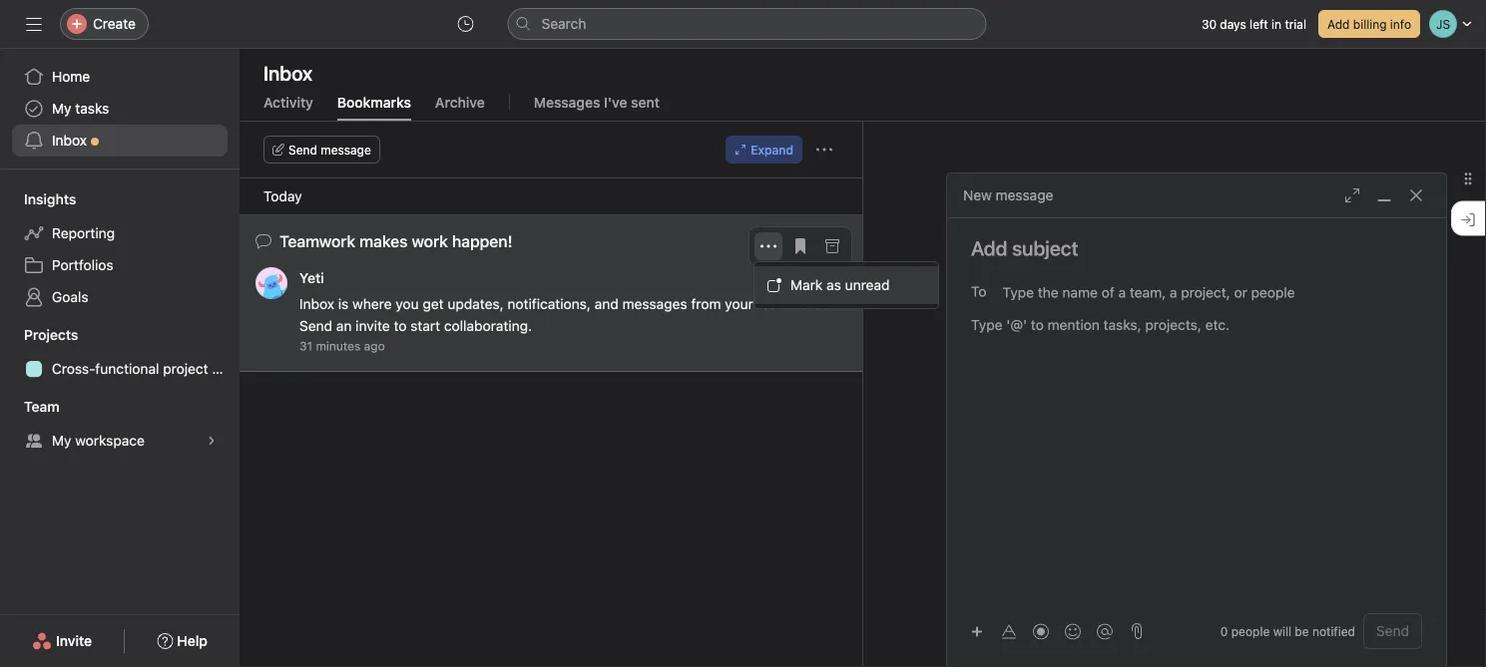 Task type: locate. For each thing, give the bounding box(es) containing it.
0 vertical spatial from
[[691, 296, 721, 313]]

toolbar
[[964, 618, 1123, 646]]

send inside 'dialog'
[[1377, 624, 1410, 640]]

teamwork makes work happen!
[[280, 232, 513, 251]]

0 vertical spatial you
[[396, 296, 419, 313]]

my workspace link
[[12, 425, 228, 457]]

reporting link
[[12, 218, 228, 250]]

0 horizontal spatial is
[[338, 296, 349, 313]]

insights element
[[0, 182, 240, 318]]

1 vertical spatial from
[[1340, 420, 1370, 436]]

sent
[[631, 94, 660, 111]]

get inside yeti inbox is where you get updates, notifications, and messages from your teammates. send an invite to start collaborating. 31 minutes ago
[[423, 296, 444, 313]]

0 vertical spatial collaborating.
[[444, 318, 532, 334]]

invite
[[356, 318, 390, 334], [1155, 442, 1189, 458]]

an inside inbox is where you get updates, notifications, and messages from your teammates. send an invite to start collaborating.
[[1135, 442, 1151, 458]]

send message
[[289, 143, 371, 157]]

0 vertical spatial and
[[595, 296, 619, 313]]

send inside inbox is where you get updates, notifications, and messages from your teammates. send an invite to start collaborating.
[[1099, 442, 1132, 458]]

notifications, inside inbox is where you get updates, notifications, and messages from your teammates. send an invite to start collaborating.
[[1156, 420, 1240, 436]]

archive notification image
[[825, 239, 841, 255]]

expand button
[[726, 136, 803, 164]]

an
[[336, 318, 352, 334], [1135, 442, 1151, 458]]

add billing info
[[1328, 17, 1412, 31]]

more actions image left remove from bookmarks icon
[[761, 239, 777, 255]]

0 horizontal spatial to
[[394, 318, 407, 334]]

messages i've sent
[[534, 94, 660, 111]]

inbox inside inbox is where you get updates, notifications, and messages from your teammates. send an invite to start collaborating.
[[948, 420, 983, 436]]

Type the name of a team, a project, or people text field
[[1003, 281, 1310, 305]]

unread
[[845, 277, 890, 294]]

you inside inbox is where you get updates, notifications, and messages from your teammates. send an invite to start collaborating.
[[1044, 420, 1068, 436]]

0 vertical spatial where
[[353, 296, 392, 313]]

1 horizontal spatial to
[[1193, 442, 1206, 458]]

1 horizontal spatial your
[[1374, 420, 1402, 436]]

0 vertical spatial teammates.
[[757, 296, 833, 313]]

messages i've sent link
[[534, 94, 660, 121]]

notified
[[1313, 625, 1356, 639]]

1 horizontal spatial start
[[1210, 442, 1239, 458]]

work happen!
[[412, 232, 513, 251]]

1 vertical spatial updates,
[[1096, 420, 1153, 436]]

2 my from the top
[[52, 433, 71, 449]]

help
[[177, 634, 208, 650]]

where
[[353, 296, 392, 313], [1001, 420, 1041, 436]]

1 vertical spatial more actions image
[[761, 239, 777, 255]]

1 vertical spatial notifications,
[[1156, 420, 1240, 436]]

1 horizontal spatial messages
[[1271, 420, 1336, 436]]

0 horizontal spatial your
[[725, 296, 754, 313]]

more actions image
[[817, 142, 833, 158], [761, 239, 777, 255]]

an inside yeti inbox is where you get updates, notifications, and messages from your teammates. send an invite to start collaborating. 31 minutes ago
[[336, 318, 352, 334]]

1 vertical spatial start
[[1210, 442, 1239, 458]]

1 horizontal spatial notifications,
[[1156, 420, 1240, 436]]

0 vertical spatial get
[[423, 296, 444, 313]]

invite
[[56, 634, 92, 650]]

portfolios
[[52, 257, 113, 274]]

1 horizontal spatial an
[[1135, 442, 1151, 458]]

1 vertical spatial is
[[987, 420, 997, 436]]

0 vertical spatial to
[[394, 318, 407, 334]]

updates, inside inbox is where you get updates, notifications, and messages from your teammates. send an invite to start collaborating.
[[1096, 420, 1153, 436]]

remove from bookmarks image
[[793, 239, 809, 255]]

1 horizontal spatial is
[[987, 420, 997, 436]]

my inside global element
[[52, 100, 71, 117]]

updates,
[[448, 296, 504, 313], [1096, 420, 1153, 436]]

0 vertical spatial more actions image
[[817, 142, 833, 158]]

my
[[52, 100, 71, 117], [52, 433, 71, 449]]

1 horizontal spatial invite
[[1155, 442, 1189, 458]]

new message
[[964, 187, 1054, 204]]

is
[[338, 296, 349, 313], [987, 420, 997, 436]]

insert an object image
[[971, 627, 983, 639]]

1 vertical spatial invite
[[1155, 442, 1189, 458]]

0 horizontal spatial collaborating.
[[444, 318, 532, 334]]

in
[[1272, 17, 1282, 31]]

messages inside yeti inbox is where you get updates, notifications, and messages from your teammates. send an invite to start collaborating. 31 minutes ago
[[623, 296, 688, 313]]

cross-
[[52, 361, 95, 377]]

your
[[725, 296, 754, 313], [1374, 420, 1402, 436]]

to
[[971, 283, 987, 300]]

1 vertical spatial where
[[1001, 420, 1041, 436]]

0 vertical spatial your
[[725, 296, 754, 313]]

my inside teams element
[[52, 433, 71, 449]]

0 vertical spatial my
[[52, 100, 71, 117]]

30
[[1202, 17, 1217, 31]]

0 horizontal spatial an
[[336, 318, 352, 334]]

1 horizontal spatial from
[[1340, 420, 1370, 436]]

0 horizontal spatial get
[[423, 296, 444, 313]]

create
[[93, 15, 136, 32]]

1 vertical spatial get
[[1071, 420, 1093, 436]]

0 horizontal spatial where
[[353, 296, 392, 313]]

0 horizontal spatial and
[[595, 296, 619, 313]]

workspace
[[75, 433, 145, 449]]

0 vertical spatial notifications,
[[508, 296, 591, 313]]

to inside yeti inbox is where you get updates, notifications, and messages from your teammates. send an invite to start collaborating. 31 minutes ago
[[394, 318, 407, 334]]

0 vertical spatial messages
[[623, 296, 688, 313]]

0 horizontal spatial teammates.
[[757, 296, 833, 313]]

1 my from the top
[[52, 100, 71, 117]]

create button
[[60, 8, 149, 40]]

notifications,
[[508, 296, 591, 313], [1156, 420, 1240, 436]]

emoji image
[[1065, 625, 1081, 641]]

hide sidebar image
[[26, 16, 42, 32]]

start
[[411, 318, 440, 334], [1210, 442, 1239, 458]]

notifications, inside yeti inbox is where you get updates, notifications, and messages from your teammates. send an invite to start collaborating. 31 minutes ago
[[508, 296, 591, 313]]

mark as unread
[[791, 277, 890, 294]]

30 days left in trial
[[1202, 17, 1307, 31]]

1 horizontal spatial and
[[1243, 420, 1267, 436]]

teamwork
[[280, 232, 356, 251]]

dialog
[[948, 174, 1447, 668]]

updates, inside yeti inbox is where you get updates, notifications, and messages from your teammates. send an invite to start collaborating. 31 minutes ago
[[448, 296, 504, 313]]

teammates. inside yeti inbox is where you get updates, notifications, and messages from your teammates. send an invite to start collaborating. 31 minutes ago
[[757, 296, 833, 313]]

1 vertical spatial your
[[1374, 420, 1402, 436]]

1 horizontal spatial get
[[1071, 420, 1093, 436]]

mark
[[791, 277, 823, 294]]

mark as unread menu item
[[755, 267, 939, 305]]

reporting
[[52, 225, 115, 242]]

1 vertical spatial teammates.
[[1019, 442, 1095, 458]]

Add subject text field
[[948, 235, 1447, 263]]

from inside inbox is where you get updates, notifications, and messages from your teammates. send an invite to start collaborating.
[[1340, 420, 1370, 436]]

close image
[[1409, 188, 1425, 204]]

activity
[[264, 94, 313, 111]]

1 vertical spatial to
[[1193, 442, 1206, 458]]

minutes
[[316, 339, 361, 353]]

yeti
[[300, 270, 324, 287]]

bookmarks link
[[337, 94, 411, 121]]

and inside yeti inbox is where you get updates, notifications, and messages from your teammates. send an invite to start collaborating. 31 minutes ago
[[595, 296, 619, 313]]

you inside yeti inbox is where you get updates, notifications, and messages from your teammates. send an invite to start collaborating. 31 minutes ago
[[396, 296, 419, 313]]

minimize image
[[1377, 188, 1393, 204]]

you
[[396, 296, 419, 313], [1044, 420, 1068, 436]]

be
[[1295, 625, 1310, 639]]

1 vertical spatial and
[[1243, 420, 1267, 436]]

0 vertical spatial an
[[336, 318, 352, 334]]

1 horizontal spatial teammates.
[[1019, 442, 1095, 458]]

plan
[[212, 361, 239, 377]]

0 vertical spatial start
[[411, 318, 440, 334]]

more actions image right expand
[[817, 142, 833, 158]]

dialog containing new message
[[948, 174, 1447, 668]]

my tasks
[[52, 100, 109, 117]]

people
[[1232, 625, 1270, 639]]

1 horizontal spatial you
[[1044, 420, 1068, 436]]

0 horizontal spatial start
[[411, 318, 440, 334]]

1 horizontal spatial updates,
[[1096, 420, 1153, 436]]

as
[[827, 277, 842, 294]]

1 vertical spatial collaborating.
[[1243, 442, 1331, 458]]

my down team
[[52, 433, 71, 449]]

to
[[394, 318, 407, 334], [1193, 442, 1206, 458]]

0 horizontal spatial notifications,
[[508, 296, 591, 313]]

team
[[24, 399, 60, 415]]

collaborating.
[[444, 318, 532, 334], [1243, 442, 1331, 458]]

0 horizontal spatial you
[[396, 296, 419, 313]]

messages inside inbox is where you get updates, notifications, and messages from your teammates. send an invite to start collaborating.
[[1271, 420, 1336, 436]]

and
[[595, 296, 619, 313], [1243, 420, 1267, 436]]

invite button
[[19, 624, 105, 660]]

inbox
[[264, 61, 313, 84], [52, 132, 87, 149], [300, 296, 335, 313], [948, 420, 983, 436]]

my left tasks
[[52, 100, 71, 117]]

insights
[[24, 191, 76, 208]]

today
[[264, 188, 302, 205]]

1 horizontal spatial where
[[1001, 420, 1041, 436]]

teammates.
[[757, 296, 833, 313], [1019, 442, 1095, 458]]

1 vertical spatial messages
[[1271, 420, 1336, 436]]

0 people will be notified
[[1221, 625, 1356, 639]]

1 vertical spatial an
[[1135, 442, 1151, 458]]

to inside inbox is where you get updates, notifications, and messages from your teammates. send an invite to start collaborating.
[[1193, 442, 1206, 458]]

0 horizontal spatial messages
[[623, 296, 688, 313]]

0 vertical spatial updates,
[[448, 296, 504, 313]]

1 vertical spatial my
[[52, 433, 71, 449]]

send
[[289, 143, 317, 157], [300, 318, 333, 334], [1099, 442, 1132, 458], [1377, 624, 1410, 640]]

1 vertical spatial you
[[1044, 420, 1068, 436]]

billing
[[1354, 17, 1387, 31]]

0 vertical spatial invite
[[356, 318, 390, 334]]

0 horizontal spatial from
[[691, 296, 721, 313]]

project
[[163, 361, 208, 377]]

0 vertical spatial is
[[338, 296, 349, 313]]

0 horizontal spatial updates,
[[448, 296, 504, 313]]

messages
[[623, 296, 688, 313], [1271, 420, 1336, 436]]

home
[[52, 68, 90, 85]]

1 horizontal spatial collaborating.
[[1243, 442, 1331, 458]]

is inside inbox is where you get updates, notifications, and messages from your teammates. send an invite to start collaborating.
[[987, 420, 997, 436]]

your inside inbox is where you get updates, notifications, and messages from your teammates. send an invite to start collaborating.
[[1374, 420, 1402, 436]]

0 horizontal spatial invite
[[356, 318, 390, 334]]

get
[[423, 296, 444, 313], [1071, 420, 1093, 436]]

from
[[691, 296, 721, 313], [1340, 420, 1370, 436]]

inbox inside yeti inbox is where you get updates, notifications, and messages from your teammates. send an invite to start collaborating. 31 minutes ago
[[300, 296, 335, 313]]



Task type: vqa. For each thing, say whether or not it's contained in the screenshot.
right and
yes



Task type: describe. For each thing, give the bounding box(es) containing it.
functional
[[95, 361, 159, 377]]

teammates. inside inbox is where you get updates, notifications, and messages from your teammates. send an invite to start collaborating.
[[1019, 442, 1095, 458]]

inbox inside 'link'
[[52, 132, 87, 149]]

collaborating. inside yeti inbox is where you get updates, notifications, and messages from your teammates. send an invite to start collaborating. 31 minutes ago
[[444, 318, 532, 334]]

portfolios link
[[12, 250, 228, 282]]

i've
[[604, 94, 628, 111]]

left
[[1250, 17, 1269, 31]]

projects
[[24, 327, 78, 343]]

search button
[[508, 8, 987, 40]]

see details, my workspace image
[[206, 435, 218, 447]]

goals link
[[12, 282, 228, 314]]

messages
[[534, 94, 600, 111]]

collaborating. inside inbox is where you get updates, notifications, and messages from your teammates. send an invite to start collaborating.
[[1243, 442, 1331, 458]]

days
[[1220, 17, 1247, 31]]

your inside yeti inbox is where you get updates, notifications, and messages from your teammates. send an invite to start collaborating. 31 minutes ago
[[725, 296, 754, 313]]

trial
[[1285, 17, 1307, 31]]

bookmarks
[[337, 94, 411, 111]]

0
[[1221, 625, 1229, 639]]

start inside yeti inbox is where you get updates, notifications, and messages from your teammates. send an invite to start collaborating. 31 minutes ago
[[411, 318, 440, 334]]

0 horizontal spatial more actions image
[[761, 239, 777, 255]]

makes
[[360, 232, 408, 251]]

help button
[[144, 624, 221, 660]]

my workspace
[[52, 433, 145, 449]]

expand popout to full screen image
[[1345, 188, 1361, 204]]

1 horizontal spatial more actions image
[[817, 142, 833, 158]]

and inside inbox is where you get updates, notifications, and messages from your teammates. send an invite to start collaborating.
[[1243, 420, 1267, 436]]

send message button
[[264, 136, 380, 164]]

tasks
[[75, 100, 109, 117]]

message
[[321, 143, 371, 157]]

is inside yeti inbox is where you get updates, notifications, and messages from your teammates. send an invite to start collaborating. 31 minutes ago
[[338, 296, 349, 313]]

projects button
[[0, 325, 78, 345]]

from inside yeti inbox is where you get updates, notifications, and messages from your teammates. send an invite to start collaborating. 31 minutes ago
[[691, 296, 721, 313]]

cross-functional project plan
[[52, 361, 239, 377]]

projects element
[[0, 318, 240, 389]]

my tasks link
[[12, 93, 228, 125]]

record a video image
[[1033, 625, 1049, 641]]

my for my workspace
[[52, 433, 71, 449]]

my for my tasks
[[52, 100, 71, 117]]

ago
[[364, 339, 385, 353]]

goals
[[52, 289, 88, 306]]

insights button
[[0, 190, 76, 210]]

inbox link
[[12, 125, 228, 157]]

add billing info button
[[1319, 10, 1421, 38]]

inbox is where you get updates, notifications, and messages from your teammates. send an invite to start collaborating.
[[948, 420, 1402, 458]]

yeti inbox is where you get updates, notifications, and messages from your teammates. send an invite to start collaborating. 31 minutes ago
[[300, 270, 837, 353]]

cross-functional project plan link
[[12, 353, 239, 385]]

history image
[[458, 16, 474, 32]]

add
[[1328, 17, 1350, 31]]

home link
[[12, 61, 228, 93]]

teams element
[[0, 389, 240, 461]]

global element
[[0, 49, 240, 169]]

search
[[542, 15, 587, 32]]

team button
[[0, 397, 60, 417]]

where inside yeti inbox is where you get updates, notifications, and messages from your teammates. send an invite to start collaborating. 31 minutes ago
[[353, 296, 392, 313]]

activity link
[[264, 94, 313, 121]]

get inside inbox is where you get updates, notifications, and messages from your teammates. send an invite to start collaborating.
[[1071, 420, 1093, 436]]

archive link
[[435, 94, 485, 121]]

send button
[[1364, 614, 1423, 650]]

expand
[[751, 143, 794, 157]]

will
[[1274, 625, 1292, 639]]

start inside inbox is where you get updates, notifications, and messages from your teammates. send an invite to start collaborating.
[[1210, 442, 1239, 458]]

send inside yeti inbox is where you get updates, notifications, and messages from your teammates. send an invite to start collaborating. 31 minutes ago
[[300, 318, 333, 334]]

31
[[300, 339, 313, 353]]

at mention image
[[1097, 625, 1113, 641]]

info
[[1391, 17, 1412, 31]]

formatting image
[[1001, 625, 1017, 641]]

invite inside yeti inbox is where you get updates, notifications, and messages from your teammates. send an invite to start collaborating. 31 minutes ago
[[356, 318, 390, 334]]

search list box
[[508, 8, 987, 40]]

archive
[[435, 94, 485, 111]]

where inside inbox is where you get updates, notifications, and messages from your teammates. send an invite to start collaborating.
[[1001, 420, 1041, 436]]

invite inside inbox is where you get updates, notifications, and messages from your teammates. send an invite to start collaborating.
[[1155, 442, 1189, 458]]



